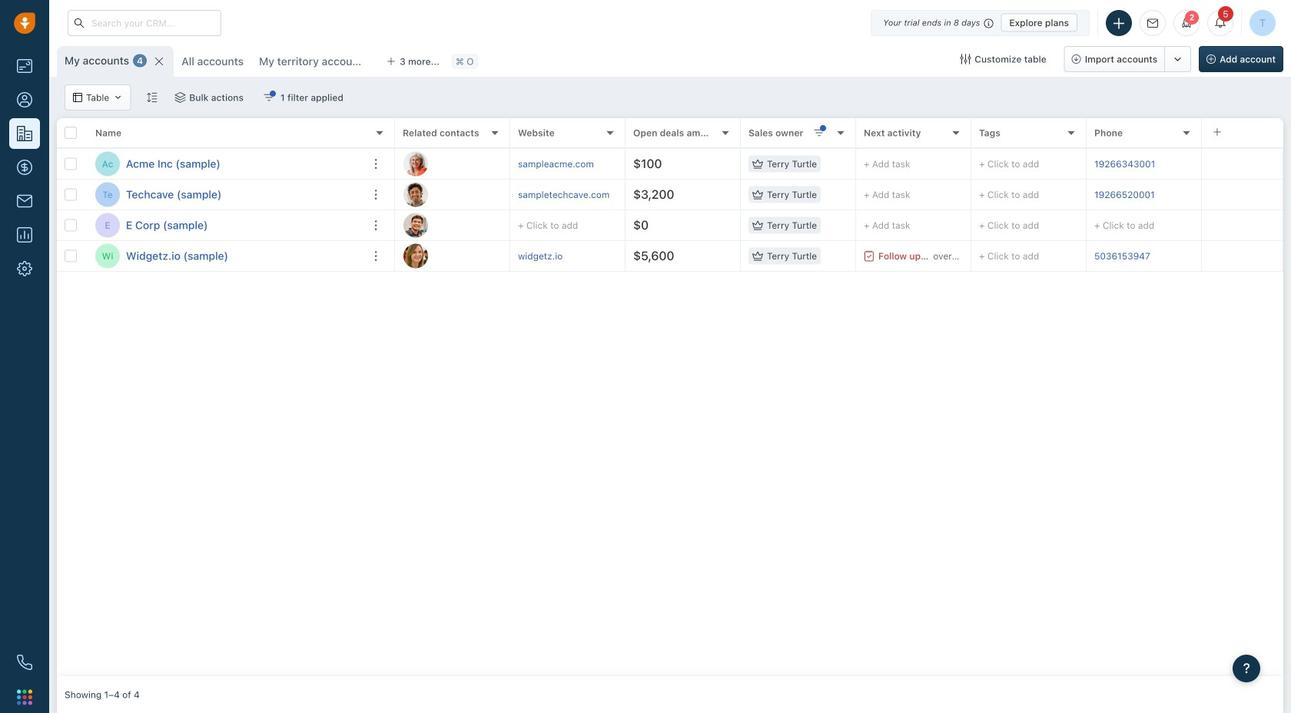 Task type: describe. For each thing, give the bounding box(es) containing it.
1 horizontal spatial container_wx8msf4aqz5i3rn1 image
[[264, 92, 274, 103]]

2 horizontal spatial container_wx8msf4aqz5i3rn1 image
[[960, 54, 971, 65]]

send email image
[[1147, 18, 1158, 28]]

l image
[[403, 152, 428, 176]]

phone image
[[17, 656, 32, 671]]

freshworks switcher image
[[17, 690, 32, 706]]

1 j image from the top
[[403, 213, 428, 238]]

cell for l 'icon'
[[1202, 149, 1283, 179]]

2 j image from the top
[[403, 244, 428, 269]]

2 row group from the left
[[395, 149, 1283, 272]]

cell for 1st the j image from the top
[[1202, 211, 1283, 241]]



Task type: locate. For each thing, give the bounding box(es) containing it.
cell
[[1202, 149, 1283, 179], [1202, 180, 1283, 210], [1202, 211, 1283, 241], [1202, 241, 1283, 271]]

3 cell from the top
[[1202, 211, 1283, 241]]

group
[[1064, 46, 1191, 72]]

container_wx8msf4aqz5i3rn1 image
[[73, 93, 82, 102], [113, 93, 122, 102], [752, 159, 763, 169], [752, 189, 763, 200], [752, 220, 763, 231], [752, 251, 763, 262], [864, 251, 875, 262]]

press space to select this row. row
[[57, 149, 395, 180], [395, 149, 1283, 180], [57, 180, 395, 211], [395, 180, 1283, 211], [57, 211, 395, 241], [395, 211, 1283, 241], [57, 241, 395, 272], [395, 241, 1283, 272]]

row
[[57, 118, 395, 149]]

j image
[[403, 213, 428, 238], [403, 244, 428, 269]]

column header
[[88, 118, 395, 149]]

cell for 1st the j image from the bottom of the 2nd row group
[[1202, 241, 1283, 271]]

grid
[[57, 117, 1283, 677]]

2 cell from the top
[[1202, 180, 1283, 210]]

0 vertical spatial j image
[[403, 213, 428, 238]]

style_myh0__igzzd8unmi image
[[146, 92, 157, 103]]

s image
[[403, 183, 428, 207]]

1 vertical spatial j image
[[403, 244, 428, 269]]

1 cell from the top
[[1202, 149, 1283, 179]]

Search your CRM... text field
[[68, 10, 221, 36]]

container_wx8msf4aqz5i3rn1 image
[[960, 54, 971, 65], [175, 92, 185, 103], [264, 92, 274, 103]]

1 row group from the left
[[57, 149, 395, 272]]

row group
[[57, 149, 395, 272], [395, 149, 1283, 272]]

0 horizontal spatial container_wx8msf4aqz5i3rn1 image
[[175, 92, 185, 103]]

phone element
[[9, 648, 40, 679]]

4 cell from the top
[[1202, 241, 1283, 271]]

cell for s image at the top left of the page
[[1202, 180, 1283, 210]]



